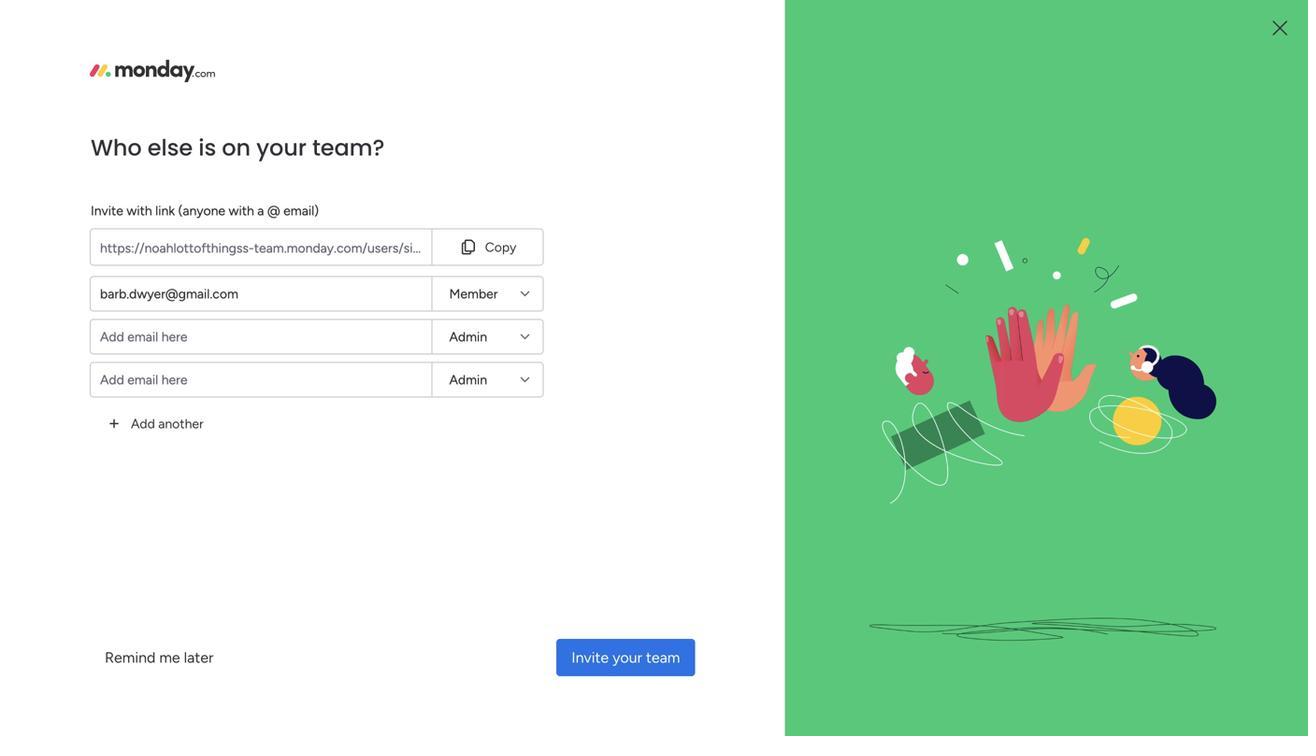 Task type: describe. For each thing, give the bounding box(es) containing it.
circle o image
[[1028, 247, 1040, 261]]

add another
[[131, 416, 204, 432]]

invite for invite team members (0/1)
[[1046, 245, 1081, 262]]

Invite with link (anyone with a @ email) text field
[[90, 229, 432, 266]]

else
[[147, 132, 193, 164]]

who else is on your team?
[[91, 132, 385, 164]]

project management list box
[[0, 221, 238, 509]]

admin for second add email here email field from the bottom of the who else is on your team? dialog
[[449, 329, 487, 345]]

another
[[158, 416, 204, 432]]

members
[[1122, 245, 1180, 262]]

notifications
[[1148, 221, 1229, 238]]

install our mobile app link
[[1028, 291, 1280, 312]]

invite team members (0/1)
[[1046, 245, 1214, 262]]

link
[[155, 203, 175, 219]]

main workspace button
[[13, 142, 186, 173]]

enable desktop notifications
[[1046, 221, 1229, 238]]

is
[[198, 132, 216, 164]]

team?
[[312, 132, 385, 164]]

lottie animation image
[[0, 548, 238, 737]]

invite for invite with link (anyone with a @ email)
[[91, 203, 123, 219]]

a
[[257, 203, 264, 219]]

enable
[[1046, 221, 1088, 238]]

3 add email here email field from the top
[[90, 362, 432, 398]]

invite for invite your team
[[572, 649, 609, 667]]

me
[[159, 649, 180, 667]]

complete profile
[[1046, 269, 1152, 286]]

@
[[267, 203, 280, 219]]

main workspace
[[43, 149, 153, 166]]

desktop
[[1092, 221, 1144, 238]]

0 horizontal spatial your
[[256, 132, 306, 164]]

team
[[646, 649, 680, 667]]

workspace inside button
[[79, 149, 153, 166]]

explore templates
[[1079, 614, 1200, 631]]

remind me later
[[105, 649, 214, 667]]

templates
[[1133, 614, 1200, 631]]

main inside button
[[43, 149, 76, 166]]

profile
[[1112, 269, 1152, 286]]

2 with from the left
[[229, 203, 254, 219]]

visited
[[388, 153, 440, 173]]

recently
[[315, 153, 384, 173]]

noah lott image
[[1256, 7, 1286, 37]]

install our mobile app
[[1046, 293, 1185, 310]]

mobile
[[1113, 293, 1156, 310]]

1 with from the left
[[127, 203, 152, 219]]

invite your team
[[572, 649, 680, 667]]

1 horizontal spatial main
[[459, 373, 487, 389]]

invite team members (0/1) link
[[1028, 243, 1280, 264]]

invite your team image
[[795, 0, 1298, 737]]

1 vertical spatial lottie animation element
[[0, 548, 238, 737]]



Task type: vqa. For each thing, say whether or not it's contained in the screenshot.
File associated with Download File
no



Task type: locate. For each thing, give the bounding box(es) containing it.
(0/1)
[[1184, 245, 1214, 262]]

2 vertical spatial add email here email field
[[90, 362, 432, 398]]

0 vertical spatial admin
[[449, 329, 487, 345]]

your left team
[[613, 649, 642, 667]]

remind me later button
[[90, 640, 229, 677]]

main up search in workspace field
[[43, 149, 76, 166]]

1 vertical spatial project management
[[339, 343, 484, 360]]

0 vertical spatial your
[[256, 132, 306, 164]]

member
[[449, 286, 498, 302]]

public board image
[[312, 341, 333, 362]]

templates image image
[[1016, 404, 1263, 533]]

1 horizontal spatial project
[[339, 343, 390, 360]]

management inside project management list box
[[89, 232, 166, 248]]

1 horizontal spatial your
[[613, 649, 642, 667]]

1 vertical spatial project
[[339, 343, 390, 360]]

1 vertical spatial invite
[[1046, 245, 1081, 262]]

1 horizontal spatial lottie animation element
[[597, 45, 1122, 116]]

0 horizontal spatial invite
[[91, 203, 123, 219]]

2 add email here email field from the top
[[90, 319, 432, 355]]

who else is on your team? dialog
[[0, 0, 1308, 737]]

1 vertical spatial admin
[[449, 372, 487, 388]]

1 vertical spatial your
[[613, 649, 642, 667]]

enable desktop notifications link
[[1046, 220, 1280, 241]]

admin right management at the bottom of the page
[[449, 372, 487, 388]]

invite inside button
[[572, 649, 609, 667]]

0 vertical spatial lottie animation element
[[597, 45, 1122, 116]]

0 horizontal spatial main
[[43, 149, 76, 166]]

1 horizontal spatial with
[[229, 203, 254, 219]]

1 vertical spatial management
[[393, 343, 484, 360]]

0 horizontal spatial project management
[[44, 232, 166, 248]]

work management > main workspace
[[336, 373, 554, 389]]

invite left team
[[572, 649, 609, 667]]

0 vertical spatial workspace
[[79, 149, 153, 166]]

complete profile link
[[1046, 267, 1280, 288]]

invite down enable
[[1046, 245, 1081, 262]]

management
[[367, 373, 445, 389]]

0 horizontal spatial with
[[127, 203, 152, 219]]

with
[[127, 203, 152, 219], [229, 203, 254, 219]]

project management up management at the bottom of the page
[[339, 343, 484, 360]]

add
[[131, 416, 155, 432]]

on
[[222, 132, 251, 164]]

who
[[91, 132, 142, 164]]

invite with link (anyone with a @ email)
[[91, 203, 319, 219]]

1 vertical spatial add email here email field
[[90, 319, 432, 355]]

0 horizontal spatial management
[[89, 232, 166, 248]]

close recently visited image
[[289, 152, 311, 175]]

lottie animation element
[[597, 45, 1122, 116], [0, 548, 238, 737]]

option
[[0, 223, 238, 227]]

recently visited
[[315, 153, 440, 173]]

with left a
[[229, 203, 254, 219]]

copy button
[[432, 229, 544, 266]]

work
[[336, 373, 364, 389]]

>
[[448, 373, 456, 389]]

1 horizontal spatial invite
[[572, 649, 609, 667]]

app
[[1159, 293, 1185, 310]]

your right the on
[[256, 132, 306, 164]]

project management inside list box
[[44, 232, 166, 248]]

admin
[[449, 329, 487, 345], [449, 372, 487, 388]]

logo image
[[90, 60, 215, 82]]

0 vertical spatial management
[[89, 232, 166, 248]]

admin for 1st add email here email field from the bottom of the who else is on your team? dialog
[[449, 372, 487, 388]]

1 admin from the top
[[449, 329, 487, 345]]

Search in workspace field
[[39, 187, 156, 209]]

add to favorites image
[[529, 342, 548, 360]]

main right >
[[459, 373, 487, 389]]

project down search in workspace field
[[44, 232, 86, 248]]

project up work on the bottom left of page
[[339, 343, 390, 360]]

0 vertical spatial main
[[43, 149, 76, 166]]

invite down main workspace button
[[91, 203, 123, 219]]

email)
[[283, 203, 319, 219]]

explore templates button
[[1011, 604, 1269, 641]]

install
[[1046, 293, 1083, 310]]

admin down "member"
[[449, 329, 487, 345]]

copy
[[485, 239, 516, 255]]

project management
[[44, 232, 166, 248], [339, 343, 484, 360]]

management down the link
[[89, 232, 166, 248]]

team
[[1085, 245, 1118, 262]]

remind
[[105, 649, 156, 667]]

(anyone
[[178, 203, 225, 219]]

your
[[256, 132, 306, 164], [613, 649, 642, 667]]

0 horizontal spatial workspace
[[79, 149, 153, 166]]

1 horizontal spatial management
[[393, 343, 484, 360]]

workspace up search in workspace field
[[79, 149, 153, 166]]

1 horizontal spatial project management
[[339, 343, 484, 360]]

management up work management > main workspace
[[393, 343, 484, 360]]

Add email here email field
[[90, 276, 432, 312], [90, 319, 432, 355], [90, 362, 432, 398]]

project management down search in workspace field
[[44, 232, 166, 248]]

1 vertical spatial workspace
[[490, 373, 554, 389]]

1 horizontal spatial workspace
[[490, 373, 554, 389]]

invite
[[91, 203, 123, 219], [1046, 245, 1081, 262], [572, 649, 609, 667]]

explore
[[1079, 614, 1129, 631]]

later
[[184, 649, 214, 667]]

with left the link
[[127, 203, 152, 219]]

main
[[43, 149, 76, 166], [459, 373, 487, 389]]

invite your team button
[[557, 640, 695, 677]]

workspace
[[79, 149, 153, 166], [490, 373, 554, 389]]

0 vertical spatial project
[[44, 232, 86, 248]]

0 vertical spatial project management
[[44, 232, 166, 248]]

2 vertical spatial invite
[[572, 649, 609, 667]]

project inside list box
[[44, 232, 86, 248]]

our
[[1086, 293, 1110, 310]]

workspace down add to favorites image
[[490, 373, 554, 389]]

your inside button
[[613, 649, 642, 667]]

add another button
[[90, 405, 219, 443]]

management
[[89, 232, 166, 248], [393, 343, 484, 360]]

complete
[[1046, 269, 1108, 286]]

0 horizontal spatial lottie animation element
[[0, 548, 238, 737]]

circle o image
[[1028, 295, 1040, 309]]

0 vertical spatial invite
[[91, 203, 123, 219]]

project
[[44, 232, 86, 248], [339, 343, 390, 360]]

2 admin from the top
[[449, 372, 487, 388]]

1 vertical spatial main
[[459, 373, 487, 389]]

0 vertical spatial add email here email field
[[90, 276, 432, 312]]

0 horizontal spatial project
[[44, 232, 86, 248]]

2 horizontal spatial invite
[[1046, 245, 1081, 262]]

close image
[[1271, 19, 1289, 37]]

1 add email here email field from the top
[[90, 276, 432, 312]]



